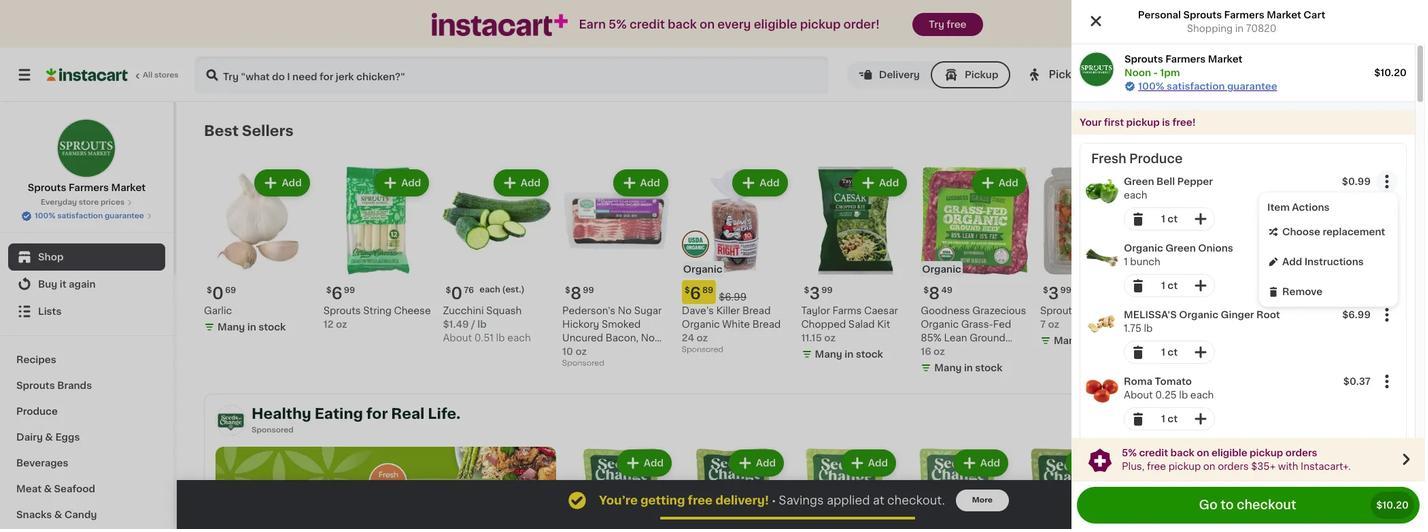 Task type: locate. For each thing, give the bounding box(es) containing it.
2 each (est.) from the left
[[1193, 14, 1238, 22]]

$ 9 applegate organic chicken & apple sausage 12 oz
[[1160, 286, 1250, 357]]

pickup left the 'is'
[[1126, 118, 1160, 127]]

pickup for pickup at 4841 rouzan square ave
[[1049, 69, 1085, 80]]

1 horizontal spatial 0.51
[[952, 61, 972, 71]]

dairy & eggs
[[16, 432, 80, 442]]

green bell pepper button
[[1124, 175, 1327, 188]]

ct down sausage
[[1168, 347, 1178, 357]]

roma tomato about 0.25 lb each
[[1124, 377, 1214, 400]]

1 inside organic green onions 1 bunch
[[1124, 257, 1128, 267]]

to
[[1221, 499, 1234, 511]]

4 product group from the top
[[1081, 369, 1406, 436]]

each (est.) for 0
[[957, 14, 1003, 22]]

1 product group from the top
[[1081, 169, 1406, 307]]

2 celery from the left
[[1320, 34, 1351, 44]]

view
[[1231, 126, 1255, 136]]

$ for taylor farms caesar chopped salad kit
[[804, 287, 809, 295]]

announcement region
[[1072, 438, 1425, 481]]

each (est.) right $ 0 76
[[957, 14, 1003, 22]]

guarantee
[[1227, 82, 1277, 91], [105, 212, 144, 220]]

$ for goodness grazecious organic grass-fed 85% lean ground beef
[[924, 287, 929, 295]]

meat & seafood link
[[8, 476, 165, 502]]

2 2 from the left
[[1287, 14, 1298, 30]]

0 vertical spatial farmers
[[1224, 10, 1265, 20]]

bell inside green bell pepper each
[[1157, 177, 1175, 186]]

0 vertical spatial 12
[[323, 320, 334, 329]]

3
[[571, 14, 581, 30], [809, 286, 820, 302], [1048, 286, 1059, 302]]

pickup inside pickup button
[[965, 70, 999, 80]]

go
[[1199, 499, 1218, 511]]

24
[[682, 333, 694, 343]]

1 horizontal spatial 6
[[690, 286, 701, 302]]

item
[[1268, 203, 1290, 212]]

99 inside $ 5 99
[[1300, 287, 1311, 295]]

produce up dairy
[[16, 407, 58, 416]]

zucchini squash $1.49 / lb about 0.51 lb each down try free
[[921, 34, 1009, 71]]

0 vertical spatial back
[[668, 19, 697, 30]]

market up 70820
[[1267, 10, 1301, 20]]

about down $ 0 76 each (est.)
[[443, 333, 472, 343]]

increment quantity of green bell pepper image
[[1193, 211, 1209, 227]]

credit up dutch
[[630, 19, 665, 30]]

2 up 'sprouts spinach 9 oz many in stock'
[[809, 14, 820, 30]]

1 horizontal spatial (est.)
[[980, 14, 1003, 22]]

2 50 from the left
[[583, 15, 594, 23]]

69
[[225, 287, 236, 295]]

many in stock
[[218, 51, 286, 60], [696, 51, 764, 60], [337, 78, 405, 87], [1173, 78, 1242, 87], [218, 323, 286, 332], [1054, 336, 1122, 346], [815, 350, 883, 359], [934, 363, 1003, 373]]

sprouts down $ 2 49
[[801, 34, 839, 44]]

list box
[[1259, 192, 1398, 307]]

sprouts inside 'sprouts spinach 9 oz many in stock'
[[801, 34, 839, 44]]

1 vertical spatial 9
[[1168, 286, 1179, 302]]

pickup
[[800, 19, 841, 30], [1126, 118, 1160, 127], [1250, 448, 1283, 457], [1169, 461, 1201, 471]]

1 $ 3 99 from the left
[[804, 286, 833, 302]]

50 for organic cucumber
[[459, 15, 471, 23]]

10
[[562, 347, 573, 357]]

delivery
[[879, 70, 920, 80]]

1 vertical spatial zucchini squash $1.49 / lb about 0.51 lb each
[[443, 306, 531, 343]]

add instructions
[[1282, 257, 1364, 267]]

product group containing 9
[[1160, 166, 1268, 371]]

0 vertical spatial squash
[[964, 34, 1000, 44]]

life.
[[428, 407, 461, 421]]

4 right muffins
[[1367, 306, 1374, 316]]

99 up pederson's
[[583, 287, 594, 295]]

0 vertical spatial 0.51
[[952, 61, 972, 71]]

oz down $ 6 99
[[336, 320, 347, 329]]

free right plus,
[[1147, 461, 1166, 471]]

crates
[[612, 347, 644, 357]]

about right -
[[1160, 61, 1189, 71]]

cucumber
[[483, 34, 534, 44]]

on up go
[[1203, 461, 1216, 471]]

8
[[571, 286, 582, 302], [929, 286, 940, 302]]

lb inside 'melissa's organic ginger root 1.75 lb'
[[1144, 324, 1153, 333]]

back
[[668, 19, 697, 30], [1171, 448, 1195, 457]]

squash down $ 0 76 each (est.)
[[486, 306, 522, 316]]

yellow down shopping
[[1200, 34, 1231, 44]]

1 horizontal spatial at
[[1087, 69, 1098, 80]]

1 horizontal spatial 0
[[451, 286, 463, 302]]

$ inside "$ 8 99"
[[565, 287, 571, 295]]

pickup up 'sprouts spinach 9 oz many in stock'
[[800, 19, 841, 30]]

/
[[352, 48, 356, 57], [949, 48, 953, 57], [1188, 48, 1192, 57], [471, 320, 475, 329]]

satisfaction down everyday store prices
[[57, 212, 103, 220]]

0 for $ 0 76 each (est.)
[[451, 286, 463, 302]]

1 horizontal spatial 2
[[1287, 14, 1298, 30]]

sponsored badge image
[[1040, 74, 1081, 82], [682, 346, 723, 354], [562, 360, 604, 367], [1160, 360, 1201, 367]]

12 inside the "sprouts string cheese 12 oz"
[[323, 320, 334, 329]]

ct inside organic cucumber 1 ct
[[449, 48, 459, 57]]

eligible right 'every'
[[754, 19, 797, 30]]

chicken
[[1160, 320, 1199, 329]]

product group containing roma tomato
[[1081, 369, 1406, 436]]

oz inside the "sprouts string cheese 12 oz"
[[336, 320, 347, 329]]

2 horizontal spatial (est.)
[[1215, 14, 1238, 22]]

add inside product group
[[1357, 178, 1377, 187]]

on down increment quantity of roma tomato icon
[[1197, 448, 1209, 457]]

0 horizontal spatial $1.49
[[443, 320, 469, 329]]

1 6 from the left
[[332, 286, 343, 302]]

1 8 from the left
[[571, 286, 582, 302]]

0 horizontal spatial back
[[668, 19, 697, 30]]

1 left bunch
[[1124, 257, 1128, 267]]

it
[[60, 279, 66, 289]]

1 vertical spatial 76
[[464, 287, 474, 295]]

revol greens mighty spring mix 4 oz
[[1040, 34, 1140, 71]]

8 for $ 8 99
[[571, 286, 582, 302]]

0 vertical spatial 4
[[1040, 61, 1047, 71]]

zucchini down try
[[921, 34, 962, 44]]

$ 3 99 for taylor
[[804, 286, 833, 302]]

remove roma tomato image
[[1130, 411, 1146, 427]]

5%
[[609, 19, 627, 30], [1122, 448, 1137, 457]]

bell down fresh produce on the top right of page
[[1157, 177, 1175, 186]]

0 vertical spatial $0.76 each (estimated) element
[[921, 8, 1029, 32]]

choose
[[1282, 227, 1321, 237]]

ct down the express icon
[[449, 48, 459, 57]]

oz inside dave's killer bread organic white bread 24 oz
[[697, 333, 708, 343]]

melissa's organic ginger root button
[[1124, 308, 1327, 322]]

sprouts inside personal sprouts farmers market cart shopping in 70820
[[1184, 10, 1222, 20]]

shopping
[[1187, 24, 1233, 33]]

broccoli crown $1.99 / lb about 0.79 lb each
[[323, 34, 412, 71]]

1 1 ct from the top
[[1161, 214, 1178, 224]]

oz down sausage
[[1172, 347, 1184, 357]]

real
[[391, 407, 425, 421]]

0 horizontal spatial $0.76 each (estimated) element
[[443, 280, 552, 304]]

& left eggs
[[45, 432, 53, 442]]

muffins
[[1328, 306, 1365, 316]]

sprouts down $ 6 99
[[323, 306, 361, 316]]

0 horizontal spatial farmers
[[69, 183, 109, 192]]

1 50 from the left
[[459, 15, 471, 23]]

farmers for sprouts farmers market
[[69, 183, 109, 192]]

5
[[1378, 70, 1384, 80], [1287, 286, 1298, 302]]

zucchini squash $1.49 / lb about 0.51 lb each down $ 0 76 each (est.)
[[443, 306, 531, 343]]

0 horizontal spatial (est.)
[[502, 286, 525, 294]]

zucchini squash $1.49 / lb about 0.51 lb each inside item carousel region
[[443, 306, 531, 343]]

2 vertical spatial free
[[688, 495, 713, 506]]

1 horizontal spatial guarantee
[[1227, 82, 1277, 91]]

each (est.) up shopping
[[1193, 14, 1238, 22]]

sprouts brands link
[[8, 373, 165, 398]]

0 horizontal spatial 49
[[821, 15, 832, 23]]

no up smoked on the bottom left of the page
[[618, 306, 632, 316]]

sprouts farmers market
[[28, 183, 146, 192]]

$ for sprouts pico de gallo
[[1043, 287, 1048, 295]]

farmers inside sprouts farmers market noon - 1pm
[[1166, 54, 1206, 64]]

0 horizontal spatial each (est.)
[[957, 14, 1003, 22]]

satisfaction
[[1167, 82, 1225, 91], [57, 212, 103, 220]]

about left 0.79
[[323, 61, 352, 71]]

choose replacement option
[[1259, 217, 1398, 247]]

2 $ 1 50 from the left
[[685, 14, 710, 30]]

$ for sprouts string cheese
[[326, 287, 332, 295]]

76 for $ 0 76
[[942, 15, 952, 23]]

sprouts up noon at top
[[1125, 54, 1163, 64]]

organic down dave's
[[682, 320, 720, 329]]

chopped
[[801, 320, 846, 329]]

2 product group from the top
[[1081, 236, 1406, 303]]

1 vertical spatial $6.99
[[1342, 310, 1371, 320]]

99 for sprouts string cheese
[[344, 287, 355, 295]]

3 1 ct from the top
[[1161, 347, 1178, 357]]

onions
[[1198, 243, 1233, 253]]

85%
[[921, 333, 942, 343]]

1 horizontal spatial 49
[[941, 287, 953, 295]]

0 horizontal spatial $6.99
[[719, 293, 747, 302]]

at right 'applied'
[[873, 495, 884, 506]]

market for sprouts farmers market
[[111, 183, 146, 192]]

roma tomato image
[[1086, 375, 1119, 407]]

$ inside '$ 8 49'
[[924, 287, 929, 295]]

satisfaction inside 100% satisfaction guarantee link
[[1167, 82, 1225, 91]]

pepper inside green bell pepper each
[[1177, 177, 1213, 186]]

$1.43 each (estimated) element
[[1160, 8, 1268, 32]]

sprouts string cheese 12 oz
[[323, 306, 431, 329]]

buy
[[38, 279, 57, 289]]

sprouts inside sprouts pico de gallo 7 oz
[[1040, 306, 1078, 316]]

1 vertical spatial 100%
[[35, 212, 55, 220]]

satisfaction inside '100% satisfaction guarantee' 'button'
[[57, 212, 103, 220]]

2 horizontal spatial 0
[[929, 14, 941, 30]]

ct for melissa's
[[1168, 347, 1178, 357]]

delivery button
[[846, 61, 931, 88]]

1 vertical spatial zucchini
[[443, 306, 484, 316]]

product group
[[1040, 0, 1149, 85], [204, 166, 313, 337], [323, 166, 432, 331], [443, 166, 552, 345], [562, 166, 671, 371], [682, 166, 791, 357], [801, 166, 910, 364], [921, 166, 1029, 378], [1040, 166, 1149, 350], [1160, 166, 1268, 371], [1279, 166, 1388, 364], [568, 447, 675, 529], [680, 447, 787, 529], [792, 447, 899, 529], [904, 447, 1011, 529], [1017, 447, 1123, 529]]

1 horizontal spatial bell
[[1157, 177, 1175, 186]]

49 inside $ 2 49
[[821, 15, 832, 23]]

0 vertical spatial 9
[[801, 48, 808, 57]]

sprouts for sprouts spinach 9 oz many in stock
[[801, 34, 839, 44]]

3 up melissa's on the top left
[[571, 14, 581, 30]]

100% inside 'button'
[[35, 212, 55, 220]]

76 inside $ 0 76 each (est.)
[[464, 287, 474, 295]]

1 vertical spatial guarantee
[[105, 212, 144, 220]]

99 up sprouts pico de gallo 7 oz
[[1061, 287, 1072, 295]]

sprouts inside the "sprouts string cheese 12 oz"
[[323, 306, 361, 316]]

1 horizontal spatial zucchini
[[921, 34, 962, 44]]

0.51 down try free
[[952, 61, 972, 71]]

0 horizontal spatial 2
[[809, 14, 820, 30]]

4
[[1040, 61, 1047, 71], [1367, 306, 1374, 316]]

1 left 43
[[1168, 14, 1175, 30]]

market up prices
[[111, 183, 146, 192]]

is
[[1162, 118, 1170, 127]]

beef
[[921, 347, 943, 357]]

market up the ave
[[1208, 54, 1243, 64]]

0.72
[[1191, 61, 1211, 71]]

organic inside organic cucumber 1 ct
[[443, 34, 481, 44]]

0 vertical spatial zucchini squash $1.49 / lb about 0.51 lb each
[[921, 34, 1009, 71]]

green down fresh produce on the top right of page
[[1124, 177, 1154, 186]]

0 horizontal spatial celery
[[204, 34, 236, 44]]

fed
[[993, 320, 1011, 329]]

$ 3 99 up taylor
[[804, 286, 833, 302]]

5% up baby
[[609, 19, 627, 30]]

99 up organic celery
[[1299, 15, 1310, 23]]

stock
[[259, 51, 286, 60], [736, 51, 764, 60], [856, 64, 883, 74], [378, 78, 405, 87], [1214, 78, 1242, 87], [259, 323, 286, 332], [1095, 336, 1122, 346], [856, 350, 883, 359], [975, 363, 1003, 373]]

0 horizontal spatial 0.51
[[474, 333, 494, 343]]

1 vertical spatial squash
[[486, 306, 522, 316]]

(est.) left "$ 8 99"
[[502, 286, 525, 294]]

$1.99 down broccoli
[[323, 48, 350, 57]]

increment quantity of roma tomato image
[[1193, 411, 1209, 427]]

2 horizontal spatial 3
[[1048, 286, 1059, 302]]

$ for sprouts spinach
[[804, 15, 809, 23]]

0 horizontal spatial market
[[111, 183, 146, 192]]

8 up goodness
[[929, 286, 940, 302]]

0 vertical spatial $1.49
[[921, 48, 947, 57]]

revol
[[1040, 34, 1067, 44]]

99 for taylor farms caesar chopped salad kit
[[822, 287, 833, 295]]

4 1 ct from the top
[[1161, 414, 1178, 424]]

3 for sprouts pico de gallo
[[1048, 286, 1059, 302]]

0 horizontal spatial bell
[[704, 34, 721, 44]]

0 horizontal spatial pepper
[[724, 34, 759, 44]]

pickup up go
[[1169, 461, 1201, 471]]

1 ct up applegate
[[1161, 281, 1178, 290]]

add instructions option
[[1259, 247, 1398, 277]]

100% down rouzan
[[1138, 82, 1165, 91]]

1 horizontal spatial 5
[[1378, 70, 1384, 80]]

list box containing item actions
[[1259, 192, 1398, 307]]

bell right "red"
[[704, 34, 721, 44]]

sprouts down recipes
[[16, 381, 55, 390]]

all stores link
[[46, 56, 180, 94]]

for
[[366, 407, 388, 421]]

shop
[[38, 252, 64, 262]]

99 up taylor
[[822, 287, 833, 295]]

/ inside item carousel region
[[471, 320, 475, 329]]

market inside the sprouts farmers market link
[[111, 183, 146, 192]]

1 vertical spatial credit
[[1139, 448, 1168, 457]]

bell for red
[[704, 34, 721, 44]]

sausage
[[1160, 333, 1201, 343]]

9 up applegate
[[1168, 286, 1179, 302]]

free right try
[[947, 20, 967, 29]]

potatoes
[[595, 48, 638, 57]]

6 up the "sprouts string cheese 12 oz" on the left of page
[[332, 286, 343, 302]]

ct for organic
[[1168, 281, 1178, 290]]

about right delivery
[[921, 61, 950, 71]]

49 inside '$ 8 49'
[[941, 287, 953, 295]]

2 6 from the left
[[690, 286, 701, 302]]

sprouts for sprouts pico de gallo 7 oz
[[1040, 306, 1078, 316]]

oz right the 10
[[576, 347, 587, 357]]

1 vertical spatial market
[[1208, 54, 1243, 64]]

oz right 7
[[1048, 320, 1060, 329]]

add inside option
[[1282, 257, 1302, 267]]

99 inside "$ 8 99"
[[583, 287, 594, 295]]

1 down 0.25
[[1161, 414, 1165, 424]]

1 ct for about 0.25 lb each
[[1161, 414, 1178, 424]]

50 up melissa's on the top left
[[583, 15, 594, 23]]

$ 0 76
[[924, 14, 952, 30]]

2 8 from the left
[[929, 286, 940, 302]]

on up red bell pepper
[[700, 19, 715, 30]]

$1.49
[[921, 48, 947, 57], [443, 320, 469, 329]]

market inside sprouts farmers market noon - 1pm
[[1208, 54, 1243, 64]]

1 2 from the left
[[809, 14, 820, 30]]

ct up applegate
[[1168, 281, 1178, 290]]

no
[[618, 306, 632, 316], [641, 333, 655, 343]]

$ inside $ 2 49
[[804, 15, 809, 23]]

1 horizontal spatial $1.99
[[1160, 48, 1186, 57]]

root
[[1257, 310, 1280, 320]]

0 vertical spatial satisfaction
[[1167, 82, 1225, 91]]

farmers inside personal sprouts farmers market cart shopping in 70820
[[1224, 10, 1265, 20]]

organic inside organic green onions 1 bunch
[[1124, 243, 1163, 253]]

1 ct for each
[[1161, 214, 1178, 224]]

0 horizontal spatial 0
[[212, 286, 224, 302]]

5 inside item carousel region
[[1287, 286, 1298, 302]]

$ 8 99
[[565, 286, 594, 302]]

$6.99 down remove option
[[1342, 310, 1371, 320]]

2 horizontal spatial 50
[[698, 15, 710, 23]]

1 down the express icon
[[443, 48, 447, 57]]

spring
[[1040, 48, 1071, 57]]

pepper down 'every'
[[724, 34, 759, 44]]

0 vertical spatial at
[[1087, 69, 1098, 80]]

$ inside $ 5 99
[[1282, 287, 1287, 295]]

organic left cucumber
[[443, 34, 481, 44]]

$ 5 99
[[1282, 286, 1311, 302]]

1 vertical spatial yellow
[[562, 48, 593, 57]]

green
[[1124, 177, 1154, 186], [1166, 243, 1196, 253]]

1 horizontal spatial 100% satisfaction guarantee
[[1138, 82, 1277, 91]]

8 up pederson's
[[571, 286, 582, 302]]

1 vertical spatial $0.76 each (estimated) element
[[443, 280, 552, 304]]

49 for 2
[[821, 15, 832, 23]]

each inside green bell pepper each
[[1124, 190, 1148, 200]]

organic up apple
[[1212, 306, 1250, 316]]

1 horizontal spatial yellow
[[1200, 34, 1231, 44]]

50 for melissa's baby dutch yellow potatoes
[[583, 15, 594, 23]]

2 1 ct from the top
[[1161, 281, 1178, 290]]

12
[[323, 320, 334, 329], [1160, 347, 1170, 357]]

1 vertical spatial 5
[[1287, 286, 1298, 302]]

6 left 89
[[690, 286, 701, 302]]

1 vertical spatial free
[[1147, 461, 1166, 471]]

remove organic green onions image
[[1130, 277, 1146, 294]]

1 vertical spatial farmers
[[1166, 54, 1206, 64]]

12 inside $ 9 applegate organic chicken & apple sausage 12 oz
[[1160, 347, 1170, 357]]

bread up white
[[743, 306, 771, 316]]

0 for $ 0 69
[[212, 286, 224, 302]]

1 horizontal spatial free
[[947, 20, 967, 29]]

oz inside sprouts pico de gallo 7 oz
[[1048, 320, 1060, 329]]

candy
[[64, 510, 97, 520]]

0 horizontal spatial 9
[[801, 48, 808, 57]]

blueberry muffins 4 pack
[[1279, 306, 1374, 329]]

& for eggs
[[45, 432, 53, 442]]

eligible
[[754, 19, 797, 30], [1212, 448, 1248, 457]]

10 oz
[[562, 347, 587, 357]]

1 ct down sausage
[[1161, 347, 1178, 357]]

0 horizontal spatial 5%
[[609, 19, 627, 30]]

$ 1 50 up "red"
[[685, 14, 710, 30]]

more button
[[956, 490, 1009, 511]]

50 inside $ 3 50
[[583, 15, 594, 23]]

$6.99 up killer
[[719, 293, 747, 302]]

about
[[323, 61, 352, 71], [921, 61, 950, 71], [1160, 61, 1189, 71], [443, 333, 472, 343], [1124, 390, 1153, 400]]

5% up plus,
[[1122, 448, 1137, 457]]

$35+
[[1251, 461, 1276, 471]]

applegate
[[1160, 306, 1209, 316]]

0 vertical spatial credit
[[630, 19, 665, 30]]

2 $ 3 99 from the left
[[1043, 286, 1072, 302]]

sponsored badge image down the "spring"
[[1040, 74, 1081, 82]]

ct for green
[[1168, 214, 1178, 224]]

1 vertical spatial 0.51
[[474, 333, 494, 343]]

0 horizontal spatial 76
[[464, 287, 474, 295]]

farmers up store
[[69, 183, 109, 192]]

None field
[[1376, 171, 1398, 192], [1376, 304, 1398, 326], [1376, 371, 1398, 392], [1376, 171, 1398, 192], [1376, 304, 1398, 326], [1376, 371, 1398, 392]]

$0.76 each (estimated) element
[[921, 8, 1029, 32], [443, 280, 552, 304]]

green bell pepper image
[[1086, 175, 1119, 207]]

personal
[[1138, 10, 1181, 20]]

99 inside '$ 2 99'
[[1299, 15, 1310, 23]]

2 horizontal spatial free
[[1147, 461, 1166, 471]]

no up crates
[[641, 333, 655, 343]]

1 horizontal spatial $ 3 99
[[1043, 286, 1072, 302]]

sprouts inside sprouts farmers market noon - 1pm
[[1125, 54, 1163, 64]]

2 horizontal spatial market
[[1267, 10, 1301, 20]]

0 vertical spatial 100% satisfaction guarantee
[[1138, 82, 1277, 91]]

string
[[363, 306, 392, 316]]

replacement
[[1323, 227, 1385, 237]]

0 vertical spatial 5
[[1378, 70, 1384, 80]]

pickup inside pickup at 4841 rouzan square ave popup button
[[1049, 69, 1085, 80]]

0 horizontal spatial squash
[[486, 306, 522, 316]]

1 each (est.) from the left
[[957, 14, 1003, 22]]

76 inside $ 0 76
[[942, 15, 952, 23]]

5% inside the 5% credit back on eligible pickup orders plus, free pickup on orders $35+ with instacart+.
[[1122, 448, 1137, 457]]

$ inside "$ 0 69"
[[207, 287, 212, 295]]

noon
[[1125, 68, 1151, 78]]

1 vertical spatial 49
[[941, 287, 953, 295]]

1 horizontal spatial celery
[[1320, 34, 1351, 44]]

0 horizontal spatial 100%
[[35, 212, 55, 220]]

$ 1 50 up organic cucumber 1 ct
[[446, 14, 471, 30]]

9 inside 'sprouts spinach 9 oz many in stock'
[[801, 48, 808, 57]]

1 horizontal spatial zucchini squash $1.49 / lb about 0.51 lb each
[[921, 34, 1009, 71]]

0 vertical spatial guarantee
[[1227, 82, 1277, 91]]

1 horizontal spatial satisfaction
[[1167, 82, 1225, 91]]

1 vertical spatial 5%
[[1122, 448, 1137, 457]]

eligible up the to
[[1212, 448, 1248, 457]]

organic down $ 1 43
[[1160, 34, 1198, 44]]

squash inside item carousel region
[[486, 306, 522, 316]]

$ inside $ 3 50
[[565, 15, 571, 23]]

2 $1.99 from the left
[[1160, 48, 1186, 57]]

/ down $ 0 76 each (est.)
[[471, 320, 475, 329]]

eligible inside the 5% credit back on eligible pickup orders plus, free pickup on orders $35+ with instacart+.
[[1212, 448, 1248, 457]]

2 for $ 2 99
[[1287, 14, 1298, 30]]

many inside 'sprouts spinach 9 oz many in stock'
[[815, 64, 842, 74]]

99 up the "blueberry"
[[1300, 287, 1311, 295]]

back up "red"
[[668, 19, 697, 30]]

celery
[[204, 34, 236, 44], [1320, 34, 1351, 44]]

$1.99 up 1pm
[[1160, 48, 1186, 57]]

3 product group from the top
[[1081, 303, 1406, 369]]

3 for taylor farms caesar chopped salad kit
[[809, 286, 820, 302]]

snacks
[[16, 510, 52, 520]]

1 $1.99 from the left
[[323, 48, 350, 57]]

product group containing green bell pepper
[[1081, 169, 1406, 307]]

1 vertical spatial at
[[873, 495, 884, 506]]

3 50 from the left
[[698, 15, 710, 23]]

0 horizontal spatial no
[[618, 306, 632, 316]]

guarantee inside 'button'
[[105, 212, 144, 220]]

$1.49 down $ 0 76 each (est.)
[[443, 320, 469, 329]]

rouzan
[[1128, 69, 1167, 80]]

1 $ 1 50 from the left
[[446, 14, 471, 30]]

back down increment quantity of roma tomato icon
[[1171, 448, 1195, 457]]

about inside organic yellow onion $1.99 / lb about 0.72 lb each
[[1160, 61, 1189, 71]]

0 horizontal spatial yellow
[[562, 48, 593, 57]]

each (est.) inside '$1.43 each (estimated)' element
[[1193, 14, 1238, 22]]

$1.99
[[323, 48, 350, 57], [1160, 48, 1186, 57]]

organic green onions image
[[1086, 241, 1119, 274]]

1 ct for 1.75 lb
[[1161, 347, 1178, 357]]

2 vertical spatial market
[[111, 183, 146, 192]]

99 inside $ 6 99
[[344, 287, 355, 295]]

$ inside '$ 2 99'
[[1282, 15, 1287, 23]]

(est.) for 0
[[980, 14, 1003, 22]]

$ inside $ 6 89
[[685, 287, 690, 295]]

0 horizontal spatial $1.99
[[323, 48, 350, 57]]

0 horizontal spatial 12
[[323, 320, 334, 329]]

1 ct for 1 bunch
[[1161, 281, 1178, 290]]

0 vertical spatial orders
[[1286, 448, 1318, 457]]

1 vertical spatial bell
[[1157, 177, 1175, 186]]

0 vertical spatial eligible
[[754, 19, 797, 30]]

0 horizontal spatial at
[[873, 495, 884, 506]]

add button
[[256, 170, 309, 195], [375, 170, 428, 195], [495, 170, 547, 195], [614, 170, 667, 195], [734, 170, 786, 195], [853, 170, 906, 195], [973, 170, 1025, 195], [1092, 170, 1145, 195], [1331, 170, 1384, 195], [618, 451, 670, 476], [730, 451, 783, 476], [842, 451, 895, 476], [955, 451, 1007, 476], [1067, 451, 1119, 476]]

green inside organic green onions 1 bunch
[[1166, 243, 1196, 253]]

0 vertical spatial $10.20
[[1374, 68, 1407, 78]]

3 up taylor
[[809, 286, 820, 302]]

None search field
[[194, 56, 829, 94]]

killer
[[716, 306, 740, 316]]

yellow
[[1200, 34, 1231, 44], [562, 48, 593, 57]]

goodness grazecious organic grass-fed 85% lean ground beef
[[921, 306, 1026, 357]]

at left the 4841
[[1087, 69, 1098, 80]]

treatment tracker modal dialog
[[177, 480, 1415, 529]]

market inside personal sprouts farmers market cart shopping in 70820
[[1267, 10, 1301, 20]]

0 horizontal spatial produce
[[16, 407, 58, 416]]

product group
[[1081, 169, 1406, 307], [1081, 236, 1406, 303], [1081, 303, 1406, 369], [1081, 369, 1406, 436]]

49 up goodness
[[941, 287, 953, 295]]

1 up "red"
[[690, 14, 697, 30]]

market for sprouts farmers market noon - 1pm
[[1208, 54, 1243, 64]]



Task type: describe. For each thing, give the bounding box(es) containing it.
try
[[929, 20, 944, 29]]

green inside green bell pepper each
[[1124, 177, 1154, 186]]

lb inside roma tomato about 0.25 lb each
[[1179, 390, 1188, 400]]

eating
[[315, 407, 363, 421]]

pickup button
[[931, 61, 1011, 88]]

seeds of change image
[[216, 406, 246, 436]]

free inside the treatment tracker modal dialog
[[688, 495, 713, 506]]

nsored
[[267, 426, 294, 434]]

sprouts for sprouts brands
[[16, 381, 55, 390]]

about inside broccoli crown $1.99 / lb about 0.79 lb each
[[323, 61, 352, 71]]

meat
[[16, 484, 42, 494]]

dave's killer bread organic white bread 24 oz
[[682, 306, 781, 343]]

in inside 'sprouts spinach 9 oz many in stock'
[[845, 64, 854, 74]]

sprouts for sprouts farmers market noon - 1pm
[[1125, 54, 1163, 64]]

sprouts for sprouts farmers market
[[28, 183, 66, 192]]

0 horizontal spatial orders
[[1218, 461, 1249, 471]]

1 vertical spatial no
[[641, 333, 655, 343]]

1 horizontal spatial 100%
[[1138, 82, 1165, 91]]

sellers
[[242, 124, 294, 138]]

product group containing melissa's organic ginger root
[[1081, 303, 1406, 369]]

1 celery from the left
[[204, 34, 236, 44]]

1 vertical spatial on
[[1197, 448, 1209, 457]]

$ for blueberry muffins 4 pack
[[1282, 287, 1287, 295]]

increment quantity of organic green onions image
[[1193, 277, 1209, 294]]

0 vertical spatial zucchini
[[921, 34, 962, 44]]

remove melissa's organic ginger root image
[[1130, 344, 1146, 360]]

$ 1 43
[[1163, 14, 1187, 30]]

1 vertical spatial produce
[[16, 407, 58, 416]]

$ 3 99 for sprouts
[[1043, 286, 1072, 302]]

savings
[[779, 495, 824, 506]]

free!
[[1173, 118, 1196, 127]]

1 right remove organic green onions image
[[1161, 281, 1165, 290]]

buy it again link
[[8, 271, 165, 298]]

& for candy
[[54, 510, 62, 520]]

$ for organic cucumber
[[446, 15, 451, 23]]

organic inside dave's killer bread organic white bread 24 oz
[[682, 320, 720, 329]]

sugar
[[634, 306, 662, 316]]

each inside roma tomato about 0.25 lb each
[[1191, 390, 1214, 400]]

about inside item carousel region
[[443, 333, 472, 343]]

snacks & candy link
[[8, 502, 165, 528]]

$1.99 inside organic yellow onion $1.99 / lb about 0.72 lb each
[[1160, 48, 1186, 57]]

increment quantity of melissa's organic ginger root image
[[1193, 344, 1209, 360]]

checkout.
[[887, 495, 945, 506]]

/ inside broccoli crown $1.99 / lb about 0.79 lb each
[[352, 48, 356, 57]]

$ for garlic
[[207, 287, 212, 295]]

product group containing 5
[[1279, 166, 1388, 364]]

$6.99 inside item carousel region
[[719, 293, 747, 302]]

pickup at 4841 rouzan square ave
[[1049, 69, 1229, 80]]

-
[[1154, 68, 1158, 78]]

service type group
[[846, 61, 1011, 88]]

1 horizontal spatial $6.99
[[1342, 310, 1371, 320]]

melissa's
[[562, 34, 606, 44]]

0 vertical spatial on
[[700, 19, 715, 30]]

roma tomato button
[[1124, 375, 1327, 388]]

melissa's organic ginger root 1.75 lb
[[1124, 310, 1280, 333]]

4 inside blueberry muffins 4 pack
[[1367, 306, 1374, 316]]

your first pickup is free!
[[1080, 118, 1196, 127]]

square
[[1170, 69, 1207, 80]]

1 up organic cucumber 1 ct
[[451, 14, 458, 30]]

melissa's
[[1124, 310, 1177, 320]]

$ 1 50 for organic cucumber
[[446, 14, 471, 30]]

ginger
[[1221, 310, 1254, 320]]

oz inside $ 9 applegate organic chicken & apple sausage 12 oz
[[1172, 347, 1184, 357]]

organic inside organic yellow onion $1.99 / lb about 0.72 lb each
[[1160, 34, 1198, 44]]

spinach
[[841, 34, 880, 44]]

organic up 89
[[683, 265, 723, 274]]

$ 3 50
[[565, 14, 594, 30]]

at inside '• savings applied at checkout.'
[[873, 495, 884, 506]]

dutch
[[636, 34, 665, 44]]

0 vertical spatial 5%
[[609, 19, 627, 30]]

99 for pederson's no sugar hickory smoked uncured bacon, no gestation crates
[[583, 287, 594, 295]]

$1.57 each (estimated) element
[[323, 8, 432, 32]]

melissa's organic ginger root image
[[1086, 308, 1119, 341]]

seafood
[[54, 484, 95, 494]]

in inside personal sprouts farmers market cart shopping in 70820
[[1235, 24, 1244, 33]]

4 inside revol greens mighty spring mix 4 oz
[[1040, 61, 1047, 71]]

more
[[972, 496, 993, 504]]

/ down try free
[[949, 48, 953, 57]]

1 horizontal spatial squash
[[964, 34, 1000, 44]]

& inside $ 9 applegate organic chicken & apple sausage 12 oz
[[1201, 320, 1209, 329]]

1 horizontal spatial orders
[[1286, 448, 1318, 457]]

1 horizontal spatial $1.49
[[921, 48, 947, 57]]

view all (30+) button
[[1226, 117, 1312, 145]]

gallo
[[1120, 306, 1144, 316]]

credit inside the 5% credit back on eligible pickup orders plus, free pickup on orders $35+ with instacart+.
[[1139, 448, 1168, 457]]

buy it again
[[38, 279, 96, 289]]

red
[[682, 34, 701, 44]]

stores
[[154, 71, 179, 79]]

16 oz
[[921, 347, 945, 357]]

you're getting free delivery!
[[599, 495, 769, 506]]

dairy
[[16, 432, 43, 442]]

1 horizontal spatial produce
[[1130, 153, 1183, 165]]

organic cucumber 1 ct
[[443, 34, 534, 57]]

ave
[[1210, 69, 1229, 80]]

farmers for sprouts farmers market noon - 1pm
[[1166, 54, 1206, 64]]

$ for pederson's no sugar hickory smoked uncured bacon, no gestation crates
[[565, 287, 571, 295]]

each inside broccoli crown $1.99 / lb about 0.79 lb each
[[389, 61, 412, 71]]

sprouts farmers market image
[[1080, 52, 1114, 86]]

applied
[[827, 495, 870, 506]]

pickup at 4841 rouzan square ave button
[[1027, 56, 1229, 94]]

item carousel region
[[204, 117, 1388, 383]]

yellow inside organic yellow onion $1.99 / lb about 0.72 lb each
[[1200, 34, 1231, 44]]

zucchini inside item carousel region
[[443, 306, 484, 316]]

100% satisfaction guarantee inside 'button'
[[35, 212, 144, 220]]

99 for organic celery
[[1299, 15, 1310, 23]]

99 for blueberry muffins 4 pack
[[1300, 287, 1311, 295]]

(est.) for 1
[[1215, 14, 1238, 22]]

melissa's baby dutch yellow potatoes
[[562, 34, 665, 57]]

$ 2 49
[[804, 14, 832, 30]]

beverages
[[16, 458, 68, 468]]

1.75
[[1124, 324, 1142, 333]]

goodness
[[921, 306, 970, 316]]

43
[[1176, 15, 1187, 23]]

instacart logo image
[[46, 67, 128, 83]]

personal sprouts farmers market cart shopping in 70820
[[1138, 10, 1326, 33]]

each (est.) for 1
[[1193, 14, 1238, 22]]

/ inside organic yellow onion $1.99 / lb about 0.72 lb each
[[1188, 48, 1192, 57]]

spo
[[252, 426, 267, 434]]

5 inside button
[[1378, 70, 1384, 80]]

$1.99 inside broccoli crown $1.99 / lb about 0.79 lb each
[[323, 48, 350, 57]]

item actions
[[1268, 203, 1330, 212]]

sponsored badge image for greens
[[1040, 74, 1081, 82]]

2 vertical spatial on
[[1203, 461, 1216, 471]]

49 for 8
[[941, 287, 953, 295]]

3 for melissa's baby dutch yellow potatoes
[[571, 14, 581, 30]]

76 for $ 0 76 each (est.)
[[464, 287, 474, 295]]

plus,
[[1122, 461, 1145, 471]]

sprouts for sprouts string cheese 12 oz
[[323, 306, 361, 316]]

1 inside organic cucumber 1 ct
[[443, 48, 447, 57]]

organic down '$ 2 99'
[[1279, 34, 1317, 44]]

0 horizontal spatial credit
[[630, 19, 665, 30]]

1 down sausage
[[1161, 347, 1165, 357]]

$ inside $ 1 43
[[1163, 15, 1168, 23]]

stock inside 'sprouts spinach 9 oz many in stock'
[[856, 64, 883, 74]]

kit
[[877, 320, 890, 329]]

beverages link
[[8, 450, 165, 476]]

bacon,
[[606, 333, 639, 343]]

organic up '$ 8 49'
[[922, 265, 962, 274]]

everyday store prices link
[[41, 197, 133, 208]]

each inside organic yellow onion $1.99 / lb about 0.72 lb each
[[1225, 61, 1248, 71]]

organic celery
[[1279, 34, 1351, 44]]

product group containing revol greens mighty spring mix
[[1040, 0, 1149, 85]]

taylor farms caesar chopped salad kit 11.15 oz
[[801, 306, 898, 343]]

0 horizontal spatial eligible
[[754, 19, 797, 30]]

1 inside '$1.43 each (estimated)' element
[[1168, 14, 1175, 30]]

roma
[[1124, 377, 1153, 386]]

grazecious
[[973, 306, 1026, 316]]

1 vertical spatial $10.20
[[1376, 500, 1409, 510]]

sponsored badge image for 9
[[1160, 360, 1201, 367]]

eggs
[[55, 432, 80, 442]]

sprouts farmers market logo image
[[57, 118, 117, 178]]

mighty
[[1107, 34, 1140, 44]]

oz inside the taylor farms caesar chopped salad kit 11.15 oz
[[824, 333, 836, 343]]

0.51 inside item carousel region
[[474, 333, 494, 343]]

at inside popup button
[[1087, 69, 1098, 80]]

$ for melissa's baby dutch yellow potatoes
[[565, 15, 571, 23]]

checkout
[[1237, 499, 1296, 511]]

pepper for green bell pepper each
[[1177, 177, 1213, 186]]

1 right remove green bell pepper icon
[[1161, 214, 1165, 224]]

remove green bell pepper image
[[1130, 211, 1146, 227]]

lists
[[38, 307, 62, 316]]

$ for red bell pepper
[[685, 15, 690, 23]]

uncured
[[562, 333, 603, 343]]

0 vertical spatial bread
[[743, 306, 771, 316]]

free inside the 5% credit back on eligible pickup orders plus, free pickup on orders $35+ with instacart+.
[[1147, 461, 1166, 471]]

99 for sprouts pico de gallo
[[1061, 287, 1072, 295]]

de
[[1104, 306, 1117, 316]]

$ inside $ 0 76 each (est.)
[[446, 287, 451, 295]]

$ inside $ 0 76
[[924, 15, 929, 23]]

remove option
[[1259, 277, 1398, 307]]

meat & seafood
[[16, 484, 95, 494]]

store
[[79, 199, 99, 206]]

organic up increment quantity of organic green onions image
[[1161, 265, 1200, 274]]

sprouts brands
[[16, 381, 92, 390]]

all
[[1257, 126, 1268, 136]]

pepper for red bell pepper
[[724, 34, 759, 44]]

sprouts farmers market link
[[28, 118, 146, 194]]

yellow inside melissa's baby dutch yellow potatoes
[[562, 48, 593, 57]]

first
[[1104, 118, 1124, 127]]

$1.49 inside item carousel region
[[443, 320, 469, 329]]

oz inside 'sprouts spinach 9 oz many in stock'
[[810, 48, 822, 57]]

oz right the 16
[[934, 347, 945, 357]]

ct for roma
[[1168, 414, 1178, 424]]

gestation
[[562, 347, 609, 357]]

about inside roma tomato about 0.25 lb each
[[1124, 390, 1153, 400]]

6 for $ 6 99
[[332, 286, 343, 302]]

8 for $ 8 49
[[929, 286, 940, 302]]

$6.89 original price: $6.99 element
[[682, 280, 791, 304]]

$ 1 50 for red bell pepper
[[685, 14, 710, 30]]

greens
[[1069, 34, 1104, 44]]

bell for green
[[1157, 177, 1175, 186]]

organic inside $ 9 applegate organic chicken & apple sausage 12 oz
[[1212, 306, 1250, 316]]

with
[[1278, 461, 1298, 471]]

5% credit back on eligible pickup orders plus, free pickup on orders $35+ with instacart+.
[[1122, 448, 1351, 471]]

sponsored badge image for killer
[[682, 346, 723, 354]]

oz inside revol greens mighty spring mix 4 oz
[[1049, 61, 1061, 71]]

0 for $ 0 76
[[929, 14, 941, 30]]

& for seafood
[[44, 484, 52, 494]]

sponsored badge image down 'gestation'
[[562, 360, 604, 367]]

1 horizontal spatial $0.76 each (estimated) element
[[921, 8, 1029, 32]]

$ for organic celery
[[1282, 15, 1287, 23]]

100% satisfaction guarantee link
[[1138, 80, 1277, 93]]

0 vertical spatial free
[[947, 20, 967, 29]]

70820
[[1246, 24, 1277, 33]]

everyday
[[41, 199, 77, 206]]

6 for $ 6 89
[[690, 286, 701, 302]]

9 inside $ 9 applegate organic chicken & apple sausage 12 oz
[[1168, 286, 1179, 302]]

each inside $ 0 76 each (est.)
[[480, 286, 500, 294]]

pickup up $35+
[[1250, 448, 1283, 457]]

7
[[1040, 320, 1046, 329]]

product group containing organic green onions
[[1081, 236, 1406, 303]]

organic inside 'melissa's organic ginger root 1.75 lb'
[[1179, 310, 1219, 320]]

$ inside $ 9 applegate organic chicken & apple sausage 12 oz
[[1163, 287, 1168, 295]]

try free
[[929, 20, 967, 29]]

instacart+.
[[1301, 461, 1351, 471]]

blueberry
[[1279, 306, 1326, 316]]

best sellers
[[204, 124, 294, 138]]

(est.) inside $ 0 76 each (est.)
[[502, 286, 525, 294]]

express icon image
[[432, 13, 568, 36]]

hickory
[[562, 320, 599, 329]]

2 for $ 2 49
[[809, 14, 820, 30]]

pickup for pickup
[[965, 70, 999, 80]]

50 for red bell pepper
[[698, 15, 710, 23]]

5 button
[[1343, 58, 1399, 91]]

1 vertical spatial bread
[[753, 320, 781, 329]]

back inside the 5% credit back on eligible pickup orders plus, free pickup on orders $35+ with instacart+.
[[1171, 448, 1195, 457]]

organic inside goodness grazecious organic grass-fed 85% lean ground beef
[[921, 320, 959, 329]]

pack
[[1279, 320, 1302, 329]]

11.15
[[801, 333, 822, 343]]



Task type: vqa. For each thing, say whether or not it's contained in the screenshot.
& corresponding to Seafood
yes



